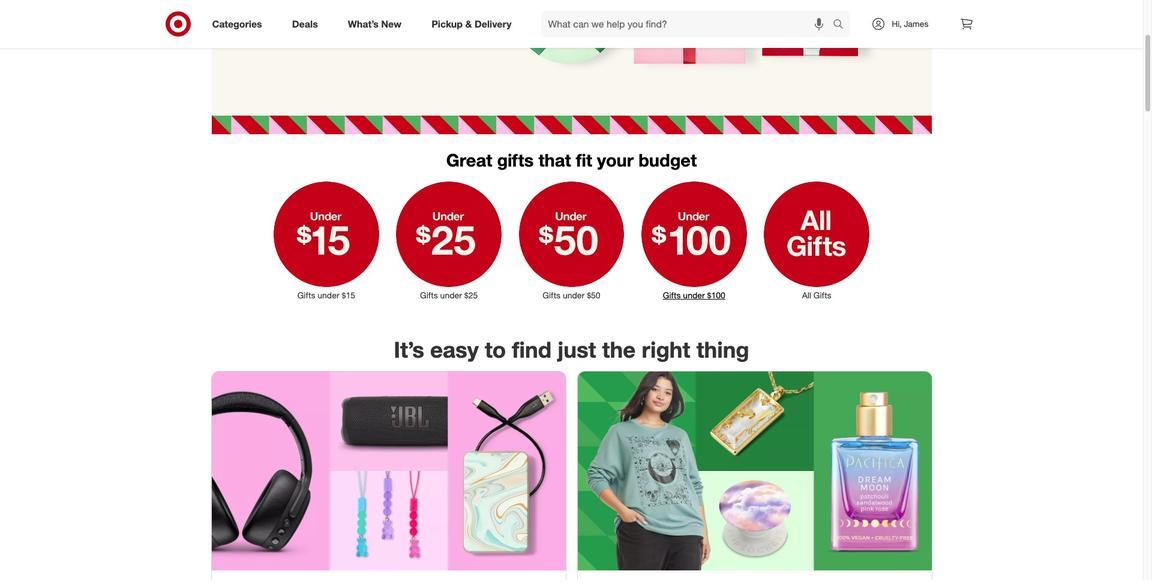 Task type: locate. For each thing, give the bounding box(es) containing it.
gifts left $25
[[420, 290, 438, 301]]

the
[[602, 337, 636, 364]]

that
[[538, 150, 571, 171]]

hi,
[[892, 19, 902, 29]]

&
[[465, 18, 472, 30]]

search
[[828, 19, 856, 31]]

under inside "gifts under $100" link
[[683, 290, 705, 301]]

great gifts that fit your budget
[[446, 150, 697, 171]]

gifts
[[297, 290, 315, 301], [420, 290, 438, 301], [543, 290, 560, 301], [663, 290, 681, 301], [814, 290, 831, 301]]

under left $50
[[563, 290, 585, 301]]

what's
[[348, 18, 379, 30]]

it's
[[394, 337, 424, 364]]

under left $15
[[318, 290, 339, 301]]

2 under from the left
[[440, 290, 462, 301]]

day.
[[386, 26, 409, 43]]

under inside gifts under $50 link
[[563, 290, 585, 301]]

gifts left $15
[[297, 290, 315, 301]]

right
[[642, 337, 690, 364]]

gifts left $50
[[543, 290, 560, 301]]

their
[[356, 26, 382, 43]]

what's new link
[[338, 11, 416, 37]]

budget
[[638, 150, 697, 171]]

gifts inside gifts under $25 link
[[420, 290, 438, 301]]

to
[[485, 337, 506, 364]]

$15
[[342, 290, 355, 301]]

under for $50
[[563, 290, 585, 301]]

under for $25
[[440, 290, 462, 301]]

thing
[[696, 337, 749, 364]]

gifts for gifts under $100
[[663, 290, 681, 301]]

under inside gifts under $25 link
[[440, 290, 462, 301]]

1 under from the left
[[318, 290, 339, 301]]

gifts left $100
[[663, 290, 681, 301]]

easy
[[430, 337, 479, 364]]

all
[[802, 290, 811, 301]]

pickup
[[431, 18, 463, 30]]

james
[[904, 19, 929, 29]]

ideas that'll make their day.
[[248, 26, 409, 43]]

that'll
[[284, 26, 315, 43]]

gifts right all
[[814, 290, 831, 301]]

gifts inside "gifts under $100" link
[[663, 290, 681, 301]]

3 gifts from the left
[[543, 290, 560, 301]]

1 gifts from the left
[[297, 290, 315, 301]]

gifts inside gifts under $50 link
[[543, 290, 560, 301]]

make
[[319, 26, 352, 43]]

under
[[318, 290, 339, 301], [440, 290, 462, 301], [563, 290, 585, 301], [683, 290, 705, 301]]

all gifts link
[[755, 179, 878, 302]]

3 under from the left
[[563, 290, 585, 301]]

gifts inside gifts under $15 link
[[297, 290, 315, 301]]

2 gifts from the left
[[420, 290, 438, 301]]

gifts under $15
[[297, 290, 355, 301]]

under inside gifts under $15 link
[[318, 290, 339, 301]]

deals link
[[282, 11, 333, 37]]

gifts inside the all gifts link
[[814, 290, 831, 301]]

5 gifts from the left
[[814, 290, 831, 301]]

4 under from the left
[[683, 290, 705, 301]]

it's easy to find just the right thing
[[394, 337, 749, 364]]

$100
[[707, 290, 725, 301]]

4 gifts from the left
[[663, 290, 681, 301]]

under left $25
[[440, 290, 462, 301]]

gifts under $100 link
[[633, 179, 755, 302]]

under left $100
[[683, 290, 705, 301]]



Task type: vqa. For each thing, say whether or not it's contained in the screenshot.
$25
yes



Task type: describe. For each thing, give the bounding box(es) containing it.
under for $100
[[683, 290, 705, 301]]

What can we help you find? suggestions appear below search field
[[541, 11, 836, 37]]

what's new
[[348, 18, 401, 30]]

ideas
[[248, 26, 280, 43]]

pickup & delivery link
[[421, 11, 527, 37]]

gifts under $25 link
[[388, 179, 510, 302]]

great
[[446, 150, 492, 171]]

find
[[512, 337, 551, 364]]

gifts under $15 link
[[265, 179, 388, 302]]

under for $15
[[318, 290, 339, 301]]

gifts under $50
[[543, 290, 600, 301]]

pickup & delivery
[[431, 18, 512, 30]]

gifts
[[497, 150, 534, 171]]

just
[[558, 337, 596, 364]]

gifts for gifts under $25
[[420, 290, 438, 301]]

gifts for gifts under $15
[[297, 290, 315, 301]]

fit
[[576, 150, 592, 171]]

search button
[[828, 11, 856, 40]]

gifts under $100
[[663, 290, 725, 301]]

all gifts
[[802, 290, 831, 301]]

$50
[[587, 290, 600, 301]]

new
[[381, 18, 401, 30]]

delivery
[[475, 18, 512, 30]]

your
[[597, 150, 634, 171]]

gifts under $50 link
[[510, 179, 633, 302]]

gifts for gifts under $50
[[543, 290, 560, 301]]

gifts under $25
[[420, 290, 478, 301]]

categories
[[212, 18, 262, 30]]

$25
[[464, 290, 478, 301]]

categories link
[[202, 11, 277, 37]]

hi, james
[[892, 19, 929, 29]]

deals
[[292, 18, 318, 30]]



